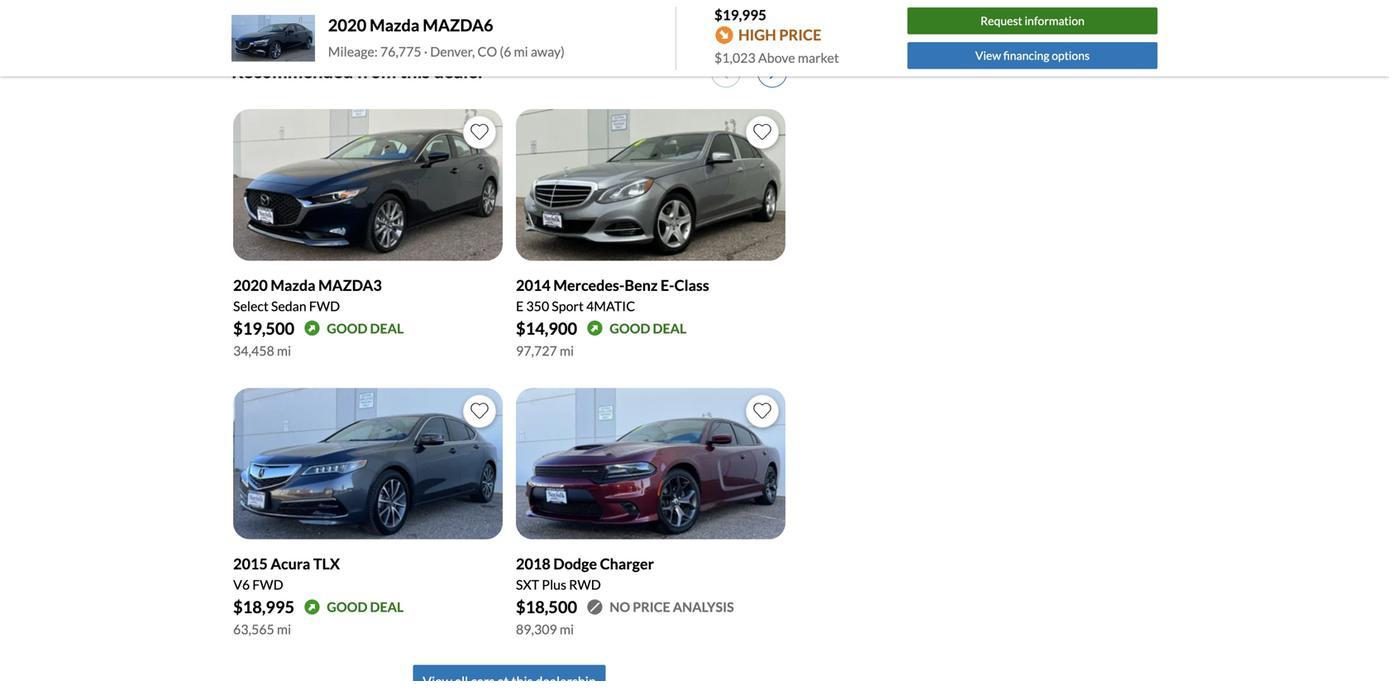 Task type: locate. For each thing, give the bounding box(es) containing it.
fwd
[[309, 298, 340, 314], [252, 577, 283, 593]]

$19,995
[[715, 6, 767, 23]]

good down mazda3
[[327, 320, 368, 336]]

co
[[478, 43, 497, 59]]

34,458
[[233, 343, 274, 359]]

good deal image for $18,995
[[304, 600, 320, 616]]

$18,500
[[516, 598, 577, 618]]

from
[[357, 60, 396, 82]]

350
[[526, 298, 549, 314]]

$1,023 above market
[[715, 50, 839, 66]]

mi down $18,995
[[277, 622, 291, 638]]

2014 mercedes-benz e-class e 350 sport 4matic
[[516, 276, 709, 314]]

·
[[424, 43, 428, 59]]

good down "tlx"
[[327, 599, 368, 616]]

good down the "4matic"
[[610, 320, 650, 336]]

2020 inside the 2020 mazda mazda3 select sedan fwd
[[233, 276, 268, 294]]

request information button
[[908, 8, 1158, 35]]

good deal for $19,500
[[327, 320, 404, 336]]

1 vertical spatial 2020
[[233, 276, 268, 294]]

2020 for mazda6
[[328, 15, 367, 35]]

mi down "$18,500"
[[560, 622, 574, 638]]

good deal down "tlx"
[[327, 599, 404, 616]]

2020 mazda mazda3 select sedan fwd
[[233, 276, 382, 314]]

fwd inside the 2020 mazda mazda3 select sedan fwd
[[309, 298, 340, 314]]

63,565 mi
[[233, 622, 291, 638]]

2020 up select
[[233, 276, 268, 294]]

no
[[610, 599, 630, 616]]

financing
[[1004, 48, 1050, 62]]

0 vertical spatial 2020
[[328, 15, 367, 35]]

good deal image
[[304, 321, 320, 337], [304, 600, 320, 616]]

dealer
[[434, 60, 485, 82]]

1 horizontal spatial 2020
[[328, 15, 367, 35]]

mazda for mazda3
[[271, 276, 316, 294]]

good for $19,500
[[327, 320, 368, 336]]

mi for $19,500
[[277, 343, 291, 359]]

acura
[[271, 555, 310, 573]]

mazda inside 2020 mazda mazda6 mileage: 76,775 · denver, co (6 mi away)
[[370, 15, 420, 35]]

2018 dodge charger image
[[516, 388, 786, 540]]

2015 acura tlx v6 fwd
[[233, 555, 340, 593]]

0 vertical spatial fwd
[[309, 298, 340, 314]]

1 horizontal spatial mazda
[[370, 15, 420, 35]]

fwd down mazda3
[[309, 298, 340, 314]]

deal
[[370, 320, 404, 336], [653, 320, 687, 336], [370, 599, 404, 616]]

2018 dodge charger sxt plus rwd
[[516, 555, 654, 593]]

97,727
[[516, 343, 557, 359]]

mazda
[[370, 15, 420, 35], [271, 276, 316, 294]]

2 good deal image from the top
[[304, 600, 320, 616]]

mi
[[514, 43, 528, 59], [277, 343, 291, 359], [560, 343, 574, 359], [277, 622, 291, 638], [560, 622, 574, 638]]

charger
[[600, 555, 654, 573]]

fwd up $18,995
[[252, 577, 283, 593]]

mi right (6
[[514, 43, 528, 59]]

76,775
[[380, 43, 422, 59]]

away)
[[531, 43, 565, 59]]

1 good deal image from the top
[[304, 321, 320, 337]]

mazda up 76,775
[[370, 15, 420, 35]]

1 vertical spatial fwd
[[252, 577, 283, 593]]

2020 mazda mazda6 image
[[232, 15, 315, 62]]

good deal down mazda3
[[327, 320, 404, 336]]

34,458 mi
[[233, 343, 291, 359]]

1 vertical spatial mazda
[[271, 276, 316, 294]]

1 horizontal spatial fwd
[[309, 298, 340, 314]]

0 horizontal spatial 2020
[[233, 276, 268, 294]]

denver,
[[430, 43, 475, 59]]

dodge
[[554, 555, 597, 573]]

view financing options
[[976, 48, 1090, 62]]

good deal image down sedan on the left top of page
[[304, 321, 320, 337]]

view
[[976, 48, 1001, 62]]

good deal image down 2015 acura tlx v6 fwd
[[304, 600, 320, 616]]

0 vertical spatial good deal image
[[304, 321, 320, 337]]

(6
[[500, 43, 511, 59]]

select
[[233, 298, 269, 314]]

$19,500
[[233, 319, 295, 339]]

this
[[400, 60, 430, 82]]

mazda inside the 2020 mazda mazda3 select sedan fwd
[[271, 276, 316, 294]]

mazda up sedan on the left top of page
[[271, 276, 316, 294]]

1 vertical spatial good deal image
[[304, 600, 320, 616]]

good deal
[[327, 320, 404, 336], [610, 320, 687, 336], [327, 599, 404, 616]]

2020 up mileage:
[[328, 15, 367, 35]]

good deal for $14,900
[[610, 320, 687, 336]]

2020 inside 2020 mazda mazda6 mileage: 76,775 · denver, co (6 mi away)
[[328, 15, 367, 35]]

0 horizontal spatial fwd
[[252, 577, 283, 593]]

0 vertical spatial mazda
[[370, 15, 420, 35]]

above
[[758, 50, 795, 66]]

mi for $18,995
[[277, 622, 291, 638]]

2020
[[328, 15, 367, 35], [233, 276, 268, 294]]

97,727 mi
[[516, 343, 574, 359]]

tlx
[[313, 555, 340, 573]]

mi down the $19,500
[[277, 343, 291, 359]]

89,309 mi
[[516, 622, 574, 638]]

mi down $14,900
[[560, 343, 574, 359]]

scroll right image
[[770, 65, 777, 80]]

2015
[[233, 555, 268, 573]]

$18,995
[[233, 598, 295, 618]]

2018
[[516, 555, 551, 573]]

good
[[327, 320, 368, 336], [610, 320, 650, 336], [327, 599, 368, 616]]

no price analysis image
[[587, 600, 603, 616]]

0 horizontal spatial mazda
[[271, 276, 316, 294]]

request information
[[981, 14, 1085, 28]]

sedan
[[271, 298, 307, 314]]

high
[[739, 26, 777, 44]]

good deal image for $19,500
[[304, 321, 320, 337]]

good deal down the "4matic"
[[610, 320, 687, 336]]



Task type: describe. For each thing, give the bounding box(es) containing it.
market
[[798, 50, 839, 66]]

good deal for $18,995
[[327, 599, 404, 616]]

$14,900
[[516, 319, 577, 339]]

v6
[[233, 577, 250, 593]]

mazda3
[[318, 276, 382, 294]]

price
[[779, 26, 822, 44]]

mi for $18,500
[[560, 622, 574, 638]]

2020 mazda mazda6 mileage: 76,775 · denver, co (6 mi away)
[[328, 15, 565, 59]]

2015 acura tlx image
[[233, 388, 503, 540]]

deal for $19,500
[[370, 320, 404, 336]]

no price analysis
[[610, 599, 734, 616]]

89,309
[[516, 622, 557, 638]]

benz
[[625, 276, 658, 294]]

mi inside 2020 mazda mazda6 mileage: 76,775 · denver, co (6 mi away)
[[514, 43, 528, 59]]

options
[[1052, 48, 1090, 62]]

recommended from this dealer
[[232, 60, 485, 82]]

mazda for mazda6
[[370, 15, 420, 35]]

good deal image
[[587, 321, 603, 337]]

plus
[[542, 577, 567, 593]]

view financing options button
[[908, 42, 1158, 69]]

mi for $14,900
[[560, 343, 574, 359]]

sport
[[552, 298, 584, 314]]

deal for $18,995
[[370, 599, 404, 616]]

mazda6
[[423, 15, 493, 35]]

class
[[675, 276, 709, 294]]

high price
[[739, 26, 822, 44]]

deal for $14,900
[[653, 320, 687, 336]]

information
[[1025, 14, 1085, 28]]

good for $18,995
[[327, 599, 368, 616]]

mercedes-
[[554, 276, 625, 294]]

$1,023
[[715, 50, 756, 66]]

recommended
[[232, 60, 353, 82]]

request
[[981, 14, 1023, 28]]

scroll left image
[[721, 65, 728, 80]]

rwd
[[569, 577, 601, 593]]

sxt
[[516, 577, 539, 593]]

price
[[633, 599, 670, 616]]

63,565
[[233, 622, 274, 638]]

analysis
[[673, 599, 734, 616]]

e-
[[661, 276, 675, 294]]

4matic
[[586, 298, 635, 314]]

good for $14,900
[[610, 320, 650, 336]]

2020 mazda mazda3 image
[[233, 109, 503, 261]]

mileage:
[[328, 43, 378, 59]]

2014 mercedes-benz e-class image
[[516, 109, 786, 261]]

2020 for mazda3
[[233, 276, 268, 294]]

fwd inside 2015 acura tlx v6 fwd
[[252, 577, 283, 593]]

2014
[[516, 276, 551, 294]]

e
[[516, 298, 524, 314]]



Task type: vqa. For each thing, say whether or not it's contained in the screenshot.
97,727 mi
yes



